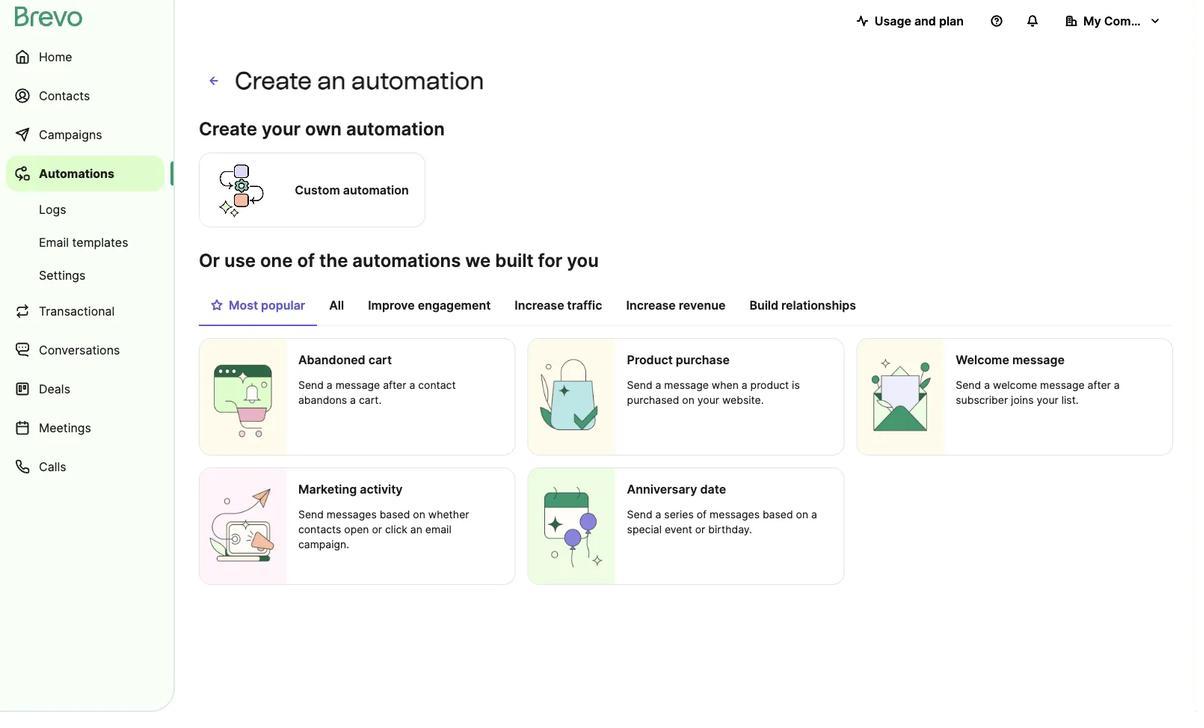 Task type: vqa. For each thing, say whether or not it's contained in the screenshot.
SEND related to Anniversary
yes



Task type: locate. For each thing, give the bounding box(es) containing it.
send for marketing
[[298, 508, 324, 521]]

calls
[[39, 459, 66, 474]]

of
[[297, 249, 315, 271], [697, 508, 707, 521]]

website.
[[723, 394, 764, 407]]

on
[[683, 394, 695, 407], [413, 508, 426, 521], [796, 508, 809, 521]]

build relationships link
[[738, 290, 869, 325]]

click
[[385, 523, 408, 536]]

engagement
[[418, 298, 491, 312]]

0 horizontal spatial your
[[262, 117, 301, 140]]

deals link
[[6, 371, 165, 407]]

usage and plan
[[875, 13, 964, 28]]

product
[[627, 352, 673, 367]]

2 or from the left
[[696, 523, 706, 536]]

cart.
[[359, 394, 382, 407]]

or right event
[[696, 523, 706, 536]]

increase inside increase revenue link
[[627, 298, 676, 312]]

send up "purchased"
[[627, 379, 653, 392]]

increase left traffic
[[515, 298, 565, 312]]

automations
[[39, 166, 115, 181]]

create for create an automation
[[235, 66, 312, 95]]

2 horizontal spatial your
[[1037, 394, 1059, 407]]

contacts
[[298, 523, 341, 536]]

messages up the birthday.
[[710, 508, 760, 521]]

welcome
[[994, 379, 1038, 392]]

0 horizontal spatial of
[[297, 249, 315, 271]]

your left own
[[262, 117, 301, 140]]

send up contacts
[[298, 508, 324, 521]]

increase inside increase traffic link
[[515, 298, 565, 312]]

product
[[751, 379, 789, 392]]

an up own
[[318, 66, 346, 95]]

messages inside the 'send messages based on whether contacts open or click an email campaign.'
[[327, 508, 377, 521]]

increase
[[515, 298, 565, 312], [627, 298, 676, 312]]

series
[[665, 508, 694, 521]]

after inside send a message after a contact abandons a cart.
[[383, 379, 407, 392]]

dxrbf image
[[211, 299, 223, 311]]

based inside the 'send messages based on whether contacts open or click an email campaign.'
[[380, 508, 410, 521]]

increase for increase revenue
[[627, 298, 676, 312]]

message inside send a welcome message after a subscriber joins your list.
[[1041, 379, 1085, 392]]

conversations
[[39, 343, 120, 357]]

2 increase from the left
[[627, 298, 676, 312]]

purchase
[[676, 352, 730, 367]]

or inside the 'send messages based on whether contacts open or click an email campaign.'
[[372, 523, 382, 536]]

settings
[[39, 268, 86, 282]]

message up cart.
[[336, 379, 380, 392]]

create
[[235, 66, 312, 95], [199, 117, 257, 140]]

0 horizontal spatial messages
[[327, 508, 377, 521]]

2 vertical spatial automation
[[343, 183, 409, 197]]

tab list
[[199, 290, 1174, 326]]

abandoned cart
[[298, 352, 392, 367]]

send a series of messages based on a special event or birthday.
[[627, 508, 818, 536]]

0 vertical spatial automation
[[352, 66, 484, 95]]

1 horizontal spatial or
[[696, 523, 706, 536]]

revenue
[[679, 298, 726, 312]]

your left list.
[[1037, 394, 1059, 407]]

most popular
[[229, 298, 305, 312]]

cart
[[369, 352, 392, 367]]

contacts
[[39, 88, 90, 103]]

1 vertical spatial an
[[411, 523, 423, 536]]

0 horizontal spatial after
[[383, 379, 407, 392]]

your down when
[[698, 394, 720, 407]]

1 horizontal spatial based
[[763, 508, 794, 521]]

anniversary date
[[627, 482, 727, 496]]

of left 'the'
[[297, 249, 315, 271]]

send inside send a welcome message after a subscriber joins your list.
[[956, 379, 982, 392]]

0 horizontal spatial an
[[318, 66, 346, 95]]

send up special
[[627, 508, 653, 521]]

of inside send a series of messages based on a special event or birthday.
[[697, 508, 707, 521]]

0 vertical spatial of
[[297, 249, 315, 271]]

my company button
[[1054, 6, 1174, 36]]

1 horizontal spatial messages
[[710, 508, 760, 521]]

send
[[298, 379, 324, 392], [627, 379, 653, 392], [956, 379, 982, 392], [298, 508, 324, 521], [627, 508, 653, 521]]

custom automation
[[295, 183, 409, 197]]

settings link
[[6, 260, 165, 290]]

create for create your own automation
[[199, 117, 257, 140]]

0 horizontal spatial increase
[[515, 298, 565, 312]]

message down product purchase
[[665, 379, 709, 392]]

1 after from the left
[[383, 379, 407, 392]]

joins
[[1012, 394, 1034, 407]]

special
[[627, 523, 662, 536]]

send inside the 'send messages based on whether contacts open or click an email campaign.'
[[298, 508, 324, 521]]

1 horizontal spatial of
[[697, 508, 707, 521]]

0 horizontal spatial or
[[372, 523, 382, 536]]

increase left "revenue"
[[627, 298, 676, 312]]

of right series
[[697, 508, 707, 521]]

email
[[426, 523, 452, 536]]

message up list.
[[1041, 379, 1085, 392]]

1 horizontal spatial an
[[411, 523, 423, 536]]

2 horizontal spatial on
[[796, 508, 809, 521]]

messages up open
[[327, 508, 377, 521]]

based
[[380, 508, 410, 521], [763, 508, 794, 521]]

the
[[319, 249, 348, 271]]

1 increase from the left
[[515, 298, 565, 312]]

a
[[327, 379, 333, 392], [410, 379, 415, 392], [656, 379, 662, 392], [742, 379, 748, 392], [985, 379, 991, 392], [1115, 379, 1120, 392], [350, 394, 356, 407], [656, 508, 662, 521], [812, 508, 818, 521]]

when
[[712, 379, 739, 392]]

1 messages from the left
[[327, 508, 377, 521]]

1 vertical spatial of
[[697, 508, 707, 521]]

message inside send a message after a contact abandons a cart.
[[336, 379, 380, 392]]

an right click
[[411, 523, 423, 536]]

1 horizontal spatial after
[[1088, 379, 1112, 392]]

or left click
[[372, 523, 382, 536]]

company
[[1105, 13, 1160, 28]]

use
[[224, 249, 256, 271]]

marketing activity
[[298, 482, 403, 496]]

send inside send a message after a contact abandons a cart.
[[298, 379, 324, 392]]

send up abandons
[[298, 379, 324, 392]]

2 based from the left
[[763, 508, 794, 521]]

1 or from the left
[[372, 523, 382, 536]]

or inside send a series of messages based on a special event or birthday.
[[696, 523, 706, 536]]

your
[[262, 117, 301, 140], [698, 394, 720, 407], [1037, 394, 1059, 407]]

1 horizontal spatial your
[[698, 394, 720, 407]]

send a message after a contact abandons a cart.
[[298, 379, 456, 407]]

2 after from the left
[[1088, 379, 1112, 392]]

0 horizontal spatial on
[[413, 508, 426, 521]]

messages
[[327, 508, 377, 521], [710, 508, 760, 521]]

1 based from the left
[[380, 508, 410, 521]]

send a welcome message after a subscriber joins your list.
[[956, 379, 1120, 407]]

we
[[466, 249, 491, 271]]

an
[[318, 66, 346, 95], [411, 523, 423, 536]]

1 horizontal spatial increase
[[627, 298, 676, 312]]

send inside send a series of messages based on a special event or birthday.
[[627, 508, 653, 521]]

abandoned
[[298, 352, 366, 367]]

0 vertical spatial create
[[235, 66, 312, 95]]

send inside send a message when a product is purchased on your website.
[[627, 379, 653, 392]]

open
[[344, 523, 369, 536]]

marketing
[[298, 482, 357, 496]]

1 vertical spatial create
[[199, 117, 257, 140]]

or
[[372, 523, 382, 536], [696, 523, 706, 536]]

2 messages from the left
[[710, 508, 760, 521]]

birthday.
[[709, 523, 753, 536]]

0 horizontal spatial based
[[380, 508, 410, 521]]

home link
[[6, 39, 165, 75]]

after
[[383, 379, 407, 392], [1088, 379, 1112, 392]]

of for messages
[[697, 508, 707, 521]]

1 horizontal spatial on
[[683, 394, 695, 407]]

0 vertical spatial an
[[318, 66, 346, 95]]

contacts link
[[6, 78, 165, 114]]

message up send a welcome message after a subscriber joins your list.
[[1013, 352, 1065, 367]]

home
[[39, 49, 72, 64]]

send up "subscriber" at the bottom right
[[956, 379, 982, 392]]

messages inside send a series of messages based on a special event or birthday.
[[710, 508, 760, 521]]

email templates link
[[6, 227, 165, 257]]

improve
[[368, 298, 415, 312]]



Task type: describe. For each thing, give the bounding box(es) containing it.
send for abandoned
[[298, 379, 324, 392]]

increase traffic
[[515, 298, 603, 312]]

own
[[305, 117, 342, 140]]

on inside the 'send messages based on whether contacts open or click an email campaign.'
[[413, 508, 426, 521]]

my
[[1084, 13, 1102, 28]]

increase traffic link
[[503, 290, 615, 325]]

subscriber
[[956, 394, 1009, 407]]

traffic
[[568, 298, 603, 312]]

contact
[[418, 379, 456, 392]]

on inside send a series of messages based on a special event or birthday.
[[796, 508, 809, 521]]

you
[[567, 249, 599, 271]]

plan
[[940, 13, 964, 28]]

send for anniversary
[[627, 508, 653, 521]]

build
[[750, 298, 779, 312]]

automations
[[353, 249, 461, 271]]

all link
[[317, 290, 356, 325]]

meetings link
[[6, 410, 165, 446]]

and
[[915, 13, 937, 28]]

increase for increase traffic
[[515, 298, 565, 312]]

custom
[[295, 183, 340, 197]]

meetings
[[39, 420, 91, 435]]

event
[[665, 523, 693, 536]]

abandons
[[298, 394, 347, 407]]

campaigns link
[[6, 117, 165, 153]]

is
[[792, 379, 800, 392]]

or
[[199, 249, 220, 271]]

logs link
[[6, 195, 165, 224]]

product purchase
[[627, 352, 730, 367]]

build relationships
[[750, 298, 857, 312]]

email templates
[[39, 235, 128, 250]]

create your own automation
[[199, 117, 445, 140]]

your inside send a welcome message after a subscriber joins your list.
[[1037, 394, 1059, 407]]

email
[[39, 235, 69, 250]]

after inside send a welcome message after a subscriber joins your list.
[[1088, 379, 1112, 392]]

increase revenue link
[[615, 290, 738, 325]]

popular
[[261, 298, 305, 312]]

activity
[[360, 482, 403, 496]]

all
[[329, 298, 344, 312]]

campaigns
[[39, 127, 102, 142]]

or use one of the automations we built for you
[[199, 249, 599, 271]]

anniversary
[[627, 482, 698, 496]]

an inside the 'send messages based on whether contacts open or click an email campaign.'
[[411, 523, 423, 536]]

improve engagement
[[368, 298, 491, 312]]

for
[[538, 249, 563, 271]]

transactional
[[39, 304, 115, 318]]

on inside send a message when a product is purchased on your website.
[[683, 394, 695, 407]]

send for welcome
[[956, 379, 982, 392]]

tab list containing most popular
[[199, 290, 1174, 326]]

your inside send a message when a product is purchased on your website.
[[698, 394, 720, 407]]

create an automation
[[235, 66, 484, 95]]

based inside send a series of messages based on a special event or birthday.
[[763, 508, 794, 521]]

deals
[[39, 382, 70, 396]]

campaign.
[[298, 538, 350, 551]]

welcome
[[956, 352, 1010, 367]]

relationships
[[782, 298, 857, 312]]

most popular link
[[199, 290, 317, 326]]

increase revenue
[[627, 298, 726, 312]]

my company
[[1084, 13, 1160, 28]]

calls link
[[6, 449, 165, 485]]

message inside send a message when a product is purchased on your website.
[[665, 379, 709, 392]]

custom automation button
[[199, 150, 426, 230]]

automations link
[[6, 156, 165, 192]]

of for the
[[297, 249, 315, 271]]

purchased
[[627, 394, 680, 407]]

send a message when a product is purchased on your website.
[[627, 379, 800, 407]]

send for product
[[627, 379, 653, 392]]

automation inside button
[[343, 183, 409, 197]]

most
[[229, 298, 258, 312]]

logs
[[39, 202, 66, 217]]

one
[[260, 249, 293, 271]]

conversations link
[[6, 332, 165, 368]]

welcome message
[[956, 352, 1065, 367]]

date
[[701, 482, 727, 496]]

transactional link
[[6, 293, 165, 329]]

usage
[[875, 13, 912, 28]]

1 vertical spatial automation
[[346, 117, 445, 140]]

whether
[[429, 508, 469, 521]]

improve engagement link
[[356, 290, 503, 325]]

send messages based on whether contacts open or click an email campaign.
[[298, 508, 469, 551]]

usage and plan button
[[845, 6, 976, 36]]



